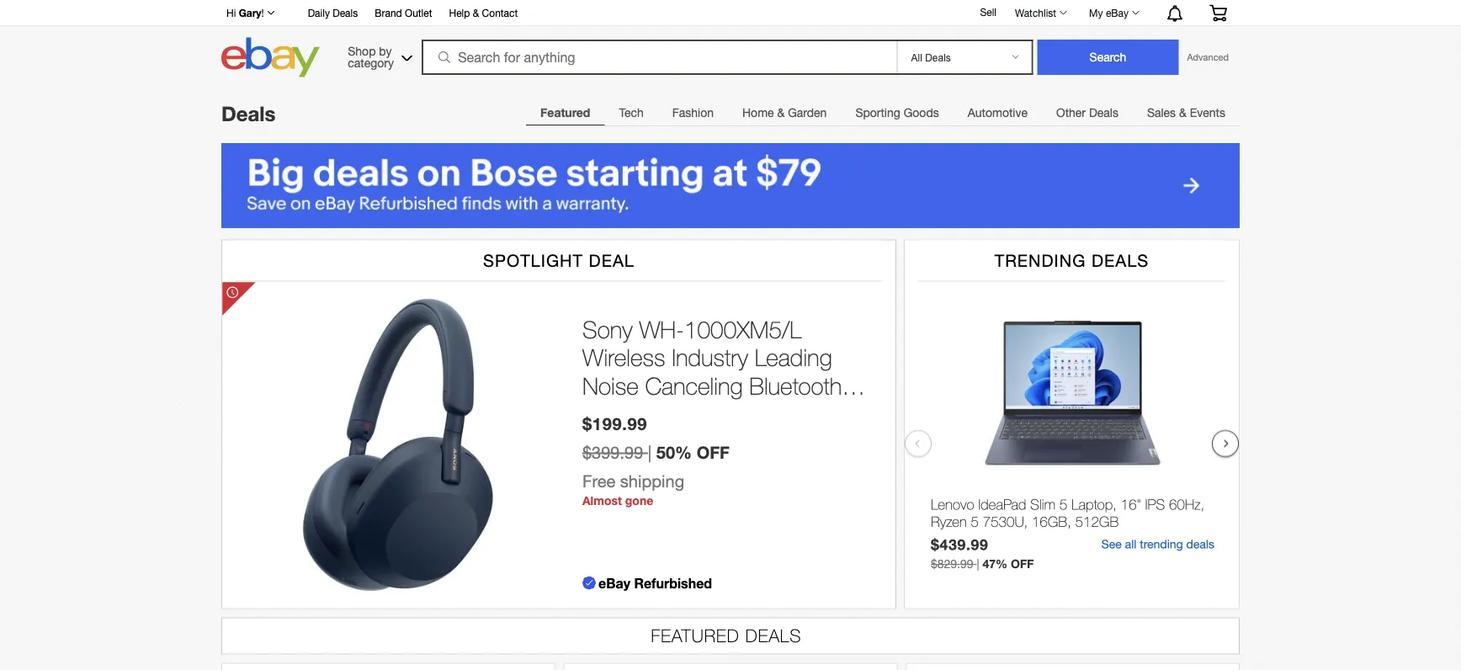 Task type: describe. For each thing, give the bounding box(es) containing it.
outlet
[[405, 7, 432, 19]]

ebay inside my ebay link
[[1106, 7, 1129, 19]]

!
[[261, 7, 264, 19]]

shipping
[[620, 472, 685, 491]]

60hz,
[[1169, 496, 1205, 513]]

sony wh-1000xm5/l wireless industry leading noise canceling bluetooth headphones link
[[583, 315, 879, 428]]

all
[[1125, 537, 1137, 551]]

hi gary !
[[226, 7, 264, 19]]

refurbished
[[634, 575, 712, 591]]

wireless
[[583, 343, 665, 371]]

advanced link
[[1179, 40, 1238, 74]]

sales
[[1147, 106, 1176, 120]]

brand outlet link
[[375, 4, 432, 23]]

deal
[[589, 250, 635, 270]]

slim
[[1031, 496, 1056, 513]]

none submit inside 'shop by category' 'banner'
[[1038, 40, 1179, 75]]

0 horizontal spatial 5
[[971, 513, 979, 530]]

brand
[[375, 7, 402, 19]]

spotlight deal
[[483, 250, 635, 270]]

hi
[[226, 7, 236, 19]]

deals for featured deals
[[746, 625, 802, 646]]

your shopping cart image
[[1209, 4, 1228, 21]]

see all trending deals link
[[1102, 537, 1215, 551]]

events
[[1190, 106, 1226, 120]]

leading
[[755, 343, 832, 371]]

ideapad
[[979, 496, 1027, 513]]

tech
[[619, 106, 644, 120]]

& for home
[[777, 106, 785, 120]]

brand outlet
[[375, 7, 432, 19]]

tech link
[[605, 96, 658, 130]]

menu bar containing featured
[[526, 95, 1240, 130]]

automotive link
[[954, 96, 1042, 130]]

lenovo ideapad slim 5 laptop, 16" ips  60hz, ryzen 5 7530u, 16gb, 512gb
[[931, 496, 1205, 530]]

16gb,
[[1032, 513, 1072, 530]]

trending
[[995, 250, 1086, 270]]

0 horizontal spatial ebay
[[599, 575, 631, 591]]

contact
[[482, 7, 518, 19]]

featured link
[[526, 96, 605, 130]]

watchlist
[[1015, 7, 1057, 19]]

deals link
[[221, 101, 276, 125]]

featured deals
[[651, 625, 802, 646]]

47%
[[983, 557, 1008, 571]]

| for headphones
[[648, 443, 652, 463]]

fashion link
[[658, 96, 728, 130]]

$829.99 | 47% off
[[931, 557, 1034, 571]]

garden
[[788, 106, 827, 120]]

other deals link
[[1042, 96, 1133, 130]]

wh-
[[639, 315, 684, 343]]

noise
[[583, 372, 639, 399]]

my ebay
[[1089, 7, 1129, 19]]

daily deals link
[[308, 4, 358, 23]]

free shipping almost gone
[[583, 472, 685, 507]]

daily
[[308, 7, 330, 19]]

ebay refurbished
[[599, 575, 712, 591]]

featured for featured deals
[[651, 625, 740, 646]]

daily deals
[[308, 7, 358, 19]]

lenovo
[[931, 496, 975, 513]]

1 horizontal spatial 5
[[1060, 496, 1068, 513]]

laptop,
[[1072, 496, 1117, 513]]

sporting
[[856, 106, 901, 120]]

by
[[379, 44, 392, 58]]

shop
[[348, 44, 376, 58]]

sales & events
[[1147, 106, 1226, 120]]

shop by category
[[348, 44, 394, 69]]

$199.99
[[583, 413, 648, 434]]

trending deals
[[995, 250, 1149, 270]]

fashion
[[672, 106, 714, 120]]

see all trending deals
[[1102, 537, 1215, 551]]

512gb
[[1076, 513, 1119, 530]]

gone
[[625, 493, 653, 507]]

see
[[1102, 537, 1122, 551]]

help
[[449, 7, 470, 19]]



Task type: vqa. For each thing, say whether or not it's contained in the screenshot.
Featured corresponding to Featured Deals
yes



Task type: locate. For each thing, give the bounding box(es) containing it.
sporting goods link
[[841, 96, 954, 130]]

|
[[648, 443, 652, 463], [977, 557, 980, 571]]

bluetooth
[[749, 372, 842, 399]]

| for 5
[[977, 557, 980, 571]]

other deals
[[1057, 106, 1119, 120]]

$399.99
[[583, 443, 643, 463]]

1 horizontal spatial |
[[977, 557, 980, 571]]

5 right ryzen
[[971, 513, 979, 530]]

1000xm5/l
[[684, 315, 802, 343]]

$829.99
[[931, 557, 974, 571]]

gary
[[239, 7, 261, 19]]

off for 5
[[1011, 557, 1034, 571]]

ryzen
[[931, 513, 967, 530]]

1 horizontal spatial featured
[[651, 625, 740, 646]]

& right sales
[[1179, 106, 1187, 120]]

sell link
[[973, 6, 1004, 18]]

16"
[[1121, 496, 1141, 513]]

1 vertical spatial ebay
[[599, 575, 631, 591]]

5 right the 'slim'
[[1060, 496, 1068, 513]]

2 horizontal spatial &
[[1179, 106, 1187, 120]]

None submit
[[1038, 40, 1179, 75]]

deals for other deals
[[1089, 106, 1119, 120]]

automotive
[[968, 106, 1028, 120]]

0 horizontal spatial off
[[697, 443, 730, 463]]

| inside the $399.99 | 50% off
[[648, 443, 652, 463]]

help & contact
[[449, 7, 518, 19]]

0 vertical spatial |
[[648, 443, 652, 463]]

0 vertical spatial 5
[[1060, 496, 1068, 513]]

0 vertical spatial featured
[[541, 106, 591, 120]]

ebay
[[1106, 7, 1129, 19], [599, 575, 631, 591]]

trending
[[1140, 537, 1183, 551]]

& for help
[[473, 7, 479, 19]]

other
[[1057, 106, 1086, 120]]

off for headphones
[[697, 443, 730, 463]]

sell
[[980, 6, 997, 18]]

| left 50%
[[648, 443, 652, 463]]

featured inside featured link
[[541, 106, 591, 120]]

ips
[[1145, 496, 1165, 513]]

featured down refurbished at the left bottom
[[651, 625, 740, 646]]

help & contact link
[[449, 4, 518, 23]]

1 horizontal spatial off
[[1011, 557, 1034, 571]]

deals for daily deals
[[333, 7, 358, 19]]

ebay left refurbished at the left bottom
[[599, 575, 631, 591]]

my
[[1089, 7, 1103, 19]]

1 vertical spatial featured
[[651, 625, 740, 646]]

goods
[[904, 106, 939, 120]]

menu bar
[[526, 95, 1240, 130]]

& right help
[[473, 7, 479, 19]]

featured for featured
[[541, 106, 591, 120]]

shop by category button
[[340, 37, 416, 74]]

tab list
[[526, 95, 1240, 130]]

0 vertical spatial ebay
[[1106, 7, 1129, 19]]

& for sales
[[1179, 106, 1187, 120]]

advanced
[[1187, 52, 1229, 63]]

off
[[697, 443, 730, 463], [1011, 557, 1034, 571]]

0 vertical spatial off
[[697, 443, 730, 463]]

canceling
[[645, 372, 743, 399]]

1 horizontal spatial &
[[777, 106, 785, 120]]

| left 47%
[[977, 557, 980, 571]]

1 vertical spatial off
[[1011, 557, 1034, 571]]

tab list containing featured
[[526, 95, 1240, 130]]

featured left tech
[[541, 106, 591, 120]]

1 vertical spatial 5
[[971, 513, 979, 530]]

deals inside account navigation
[[333, 7, 358, 19]]

off right 47%
[[1011, 557, 1034, 571]]

$399.99 | 50% off
[[583, 443, 730, 463]]

50%
[[657, 443, 692, 463]]

industry
[[672, 343, 748, 371]]

watchlist link
[[1006, 3, 1075, 23]]

home & garden
[[743, 106, 827, 120]]

category
[[348, 56, 394, 69]]

almost
[[583, 493, 622, 507]]

deals
[[333, 7, 358, 19], [221, 101, 276, 125], [1089, 106, 1119, 120], [1092, 250, 1149, 270], [746, 625, 802, 646]]

0 horizontal spatial &
[[473, 7, 479, 19]]

deals
[[1187, 537, 1215, 551]]

sales & events link
[[1133, 96, 1240, 130]]

0 horizontal spatial featured
[[541, 106, 591, 120]]

sony wh-1000xm5/l wireless industry leading noise canceling bluetooth headphones
[[583, 315, 842, 428]]

my ebay link
[[1080, 3, 1147, 23]]

deals inside 'tab list'
[[1089, 106, 1119, 120]]

shop by category banner
[[217, 0, 1240, 82]]

big deals on bose starting at $79 save on ebay refurished finds with a warranty. image
[[221, 143, 1240, 228]]

free
[[583, 472, 616, 491]]

deals for trending deals
[[1092, 250, 1149, 270]]

home
[[743, 106, 774, 120]]

featured
[[541, 106, 591, 120], [651, 625, 740, 646]]

7530u,
[[983, 513, 1028, 530]]

& right home
[[777, 106, 785, 120]]

account navigation
[[217, 0, 1240, 26]]

sporting goods
[[856, 106, 939, 120]]

sony
[[583, 315, 633, 343]]

$439.99
[[931, 536, 989, 554]]

& inside account navigation
[[473, 7, 479, 19]]

0 horizontal spatial |
[[648, 443, 652, 463]]

Search for anything text field
[[425, 41, 894, 73]]

1 vertical spatial |
[[977, 557, 980, 571]]

&
[[473, 7, 479, 19], [777, 106, 785, 120], [1179, 106, 1187, 120]]

off right 50%
[[697, 443, 730, 463]]

1 horizontal spatial ebay
[[1106, 7, 1129, 19]]

home & garden link
[[728, 96, 841, 130]]

spotlight
[[483, 250, 583, 270]]

5
[[1060, 496, 1068, 513], [971, 513, 979, 530]]

lenovo ideapad slim 5 laptop, 16" ips  60hz, ryzen 5 7530u, 16gb, 512gb link
[[931, 496, 1215, 534]]

ebay right my
[[1106, 7, 1129, 19]]

headphones
[[583, 400, 709, 428]]



